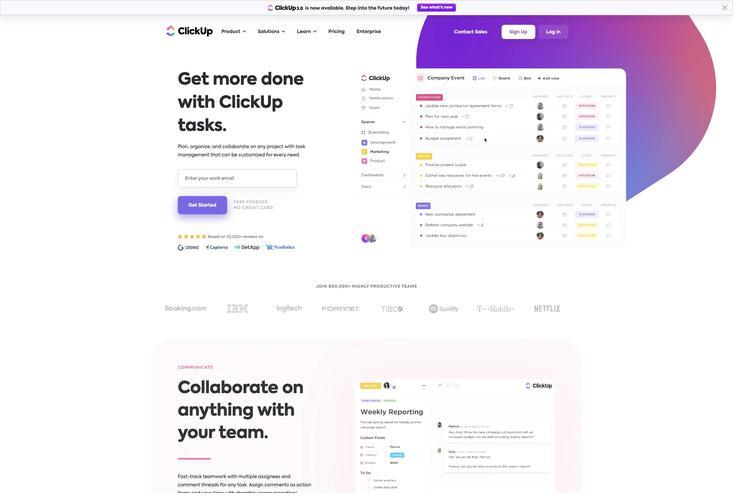 Task type: vqa. For each thing, say whether or not it's contained in the screenshot.
left Chat
no



Task type: locate. For each thing, give the bounding box(es) containing it.
contact
[[454, 30, 474, 34]]

for
[[266, 153, 272, 158], [220, 483, 226, 488]]

spotify logo image
[[429, 305, 459, 314]]

enterprise link
[[353, 25, 384, 39]]

comment threads
[[178, 483, 219, 488]]

team.
[[219, 426, 268, 442]]

clickup
[[219, 95, 283, 112]]

reviews
[[243, 235, 257, 239]]

1 vertical spatial any
[[228, 483, 236, 488]]

and save
[[191, 492, 212, 494]]

star image
[[184, 234, 189, 239], [190, 234, 195, 239], [196, 234, 201, 239], [202, 234, 207, 239]]

enterprise
[[357, 29, 381, 34]]

0 horizontal spatial on
[[221, 235, 226, 239]]

with inside 'get more done with clickup tasks.'
[[178, 95, 215, 112]]

booking-dot-com logo image
[[165, 306, 206, 313]]

any up the customized
[[257, 145, 266, 149]]

getapp logo image
[[234, 245, 259, 250]]

t-mobile logo image
[[476, 304, 516, 314]]

sign up
[[509, 30, 527, 34]]

credit
[[242, 206, 259, 210]]

plan, organize, and collaborate on any project with task management that can be customized for every need.
[[178, 145, 305, 158]]

step
[[345, 6, 357, 11]]

get
[[178, 72, 209, 88], [188, 203, 197, 208]]

solutions button
[[254, 25, 288, 39]]

0 horizontal spatial any
[[228, 483, 236, 488]]

1 vertical spatial get
[[188, 203, 197, 208]]

0 vertical spatial get
[[178, 72, 209, 88]]

1 horizontal spatial with
[[225, 492, 235, 494]]

plan, organize,
[[178, 145, 211, 149]]

g2crowd logo image
[[178, 245, 199, 251]]

get started
[[188, 203, 216, 208]]

contact sales button
[[451, 26, 491, 38]]

what's
[[429, 6, 443, 10]]

get inside button
[[188, 203, 197, 208]]

800,000+
[[329, 285, 351, 289]]

free
[[234, 201, 245, 205]]

ibm logo image
[[227, 305, 248, 313]]

based
[[208, 235, 220, 239]]

for up time
[[220, 483, 226, 488]]

clickup 3.0 image
[[268, 4, 303, 11]]

on inside collaborate on anything with your team.
[[282, 381, 303, 397]]

time
[[213, 492, 224, 494]]

any inside fast-track teamwork with multiple assignees and comment threads for any task. assign comments as action items and save time with sharable screen recordings.
[[228, 483, 236, 488]]

log in
[[546, 30, 561, 34]]

0 horizontal spatial with
[[178, 95, 215, 112]]

2 star image from the left
[[190, 234, 195, 239]]

get for get more done with clickup tasks.
[[178, 72, 209, 88]]

log in link
[[538, 25, 568, 39]]

join
[[316, 285, 327, 289]]

fast-track teamwork with multiple assignees and comment threads for any task. assign comments as action items and save time with sharable screen recordings.
[[178, 475, 311, 494]]

with multiple
[[227, 475, 257, 480]]

pricing
[[328, 29, 345, 34]]

on for based
[[221, 235, 226, 239]]

need.
[[287, 153, 300, 158]]

items
[[178, 492, 190, 494]]

netflix logo image
[[534, 305, 560, 313]]

based on 10,000+ reviews on
[[208, 235, 263, 239]]

recordings.
[[273, 492, 298, 494]]

sign
[[509, 30, 520, 34]]

product button
[[218, 25, 249, 39]]

logitech logo image
[[277, 305, 301, 313]]

teamwork
[[203, 475, 226, 480]]

management that
[[178, 153, 220, 158]]

trustradius logo image
[[265, 245, 295, 250]]

no
[[234, 206, 241, 210]]

on for collaborate
[[282, 381, 303, 397]]

close button image
[[722, 5, 727, 10]]

tasks.
[[178, 118, 227, 135]]

with for get
[[178, 95, 215, 112]]

new
[[444, 6, 452, 10]]

and collaborate on
[[212, 145, 256, 149]]

today!
[[394, 6, 409, 11]]

3 star image from the left
[[196, 234, 201, 239]]

communicate
[[178, 366, 213, 370]]

with inside collaborate on anything with your team.
[[257, 403, 295, 420]]

for left every
[[266, 153, 272, 158]]

0 horizontal spatial for
[[220, 483, 226, 488]]

can
[[222, 153, 230, 158]]

productive
[[371, 285, 400, 289]]

product
[[221, 29, 240, 34]]

2 horizontal spatial on
[[282, 381, 303, 397]]

every
[[274, 153, 286, 158]]

for inside plan, organize, and collaborate on any project with task management that can be customized for every need.
[[266, 153, 272, 158]]

1 horizontal spatial any
[[257, 145, 266, 149]]

with
[[178, 95, 215, 112], [257, 403, 295, 420], [225, 492, 235, 494]]

star image
[[178, 234, 183, 239]]

2 horizontal spatial with
[[257, 403, 295, 420]]

on
[[221, 235, 226, 239], [258, 235, 263, 239], [282, 381, 303, 397]]

1 vertical spatial for
[[220, 483, 226, 488]]

pricing link
[[325, 25, 348, 39]]

any
[[257, 145, 266, 149], [228, 483, 236, 488]]

1 horizontal spatial for
[[266, 153, 272, 158]]

project with task
[[267, 145, 305, 149]]

0 vertical spatial any
[[257, 145, 266, 149]]

2 vertical spatial with
[[225, 492, 235, 494]]

fast-
[[178, 475, 190, 480]]

get inside 'get more done with clickup tasks.'
[[178, 72, 209, 88]]

1 vertical spatial with
[[257, 403, 295, 420]]

collaborate
[[178, 381, 278, 397]]

1 horizontal spatial on
[[258, 235, 263, 239]]

any down with multiple on the left bottom of the page
[[228, 483, 236, 488]]

0 vertical spatial with
[[178, 95, 215, 112]]

0 vertical spatial for
[[266, 153, 272, 158]]

for inside fast-track teamwork with multiple assignees and comment threads for any task. assign comments as action items and save time with sharable screen recordings.
[[220, 483, 226, 488]]

get started button
[[178, 196, 227, 215]]

log
[[546, 30, 555, 34]]

join 800,000+ highly productive teams
[[316, 285, 417, 289]]



Task type: describe. For each thing, give the bounding box(es) containing it.
your
[[178, 426, 215, 442]]

is now available. step into the future today!
[[305, 6, 409, 11]]

available.
[[321, 6, 344, 11]]

teams
[[402, 285, 417, 289]]

done
[[261, 72, 304, 88]]

see
[[421, 6, 428, 10]]

be
[[231, 153, 237, 158]]

solutions
[[258, 29, 279, 34]]

highly
[[352, 285, 369, 289]]

anything
[[178, 403, 254, 420]]

contact sales
[[454, 30, 487, 34]]

collaborate on anything with your team.
[[178, 381, 303, 442]]

Enter your work email email field
[[178, 170, 297, 188]]

is
[[305, 6, 309, 11]]

action
[[296, 483, 311, 488]]

with for collaborate
[[257, 403, 295, 420]]

now
[[310, 6, 320, 11]]

sharable
[[236, 492, 256, 494]]

with inside fast-track teamwork with multiple assignees and comment threads for any task. assign comments as action items and save time with sharable screen recordings.
[[225, 492, 235, 494]]

customized
[[238, 153, 265, 158]]

free forever. no credit card.
[[234, 201, 274, 210]]

started
[[198, 203, 216, 208]]

learn
[[297, 29, 311, 34]]

clickup image
[[165, 24, 213, 37]]

1 star image from the left
[[184, 234, 189, 239]]

up
[[521, 30, 527, 34]]

track
[[190, 475, 202, 480]]

capterra logo image
[[205, 245, 228, 250]]

in
[[556, 30, 561, 34]]

screen
[[257, 492, 272, 494]]

any inside plan, organize, and collaborate on any project with task management that can be customized for every need.
[[257, 145, 266, 149]]

get for get started
[[188, 203, 197, 208]]

sales
[[475, 30, 487, 34]]

into
[[358, 6, 367, 11]]

future
[[378, 6, 392, 11]]

10,000+
[[227, 235, 242, 239]]

assignees and
[[258, 475, 290, 480]]

more
[[213, 72, 257, 88]]

sign up button
[[502, 25, 535, 39]]

learn button
[[294, 25, 320, 39]]

see what's new
[[421, 6, 452, 10]]

the
[[368, 6, 376, 11]]

card.
[[260, 206, 274, 210]]

see what's new link
[[417, 4, 456, 12]]

fortinet logo image
[[322, 307, 360, 311]]

get more done with clickup tasks.
[[178, 72, 304, 135]]

task. assign comments as
[[237, 483, 295, 488]]

forever.
[[246, 201, 269, 205]]

4 star image from the left
[[202, 234, 207, 239]]

tibco logo image
[[381, 306, 404, 312]]



